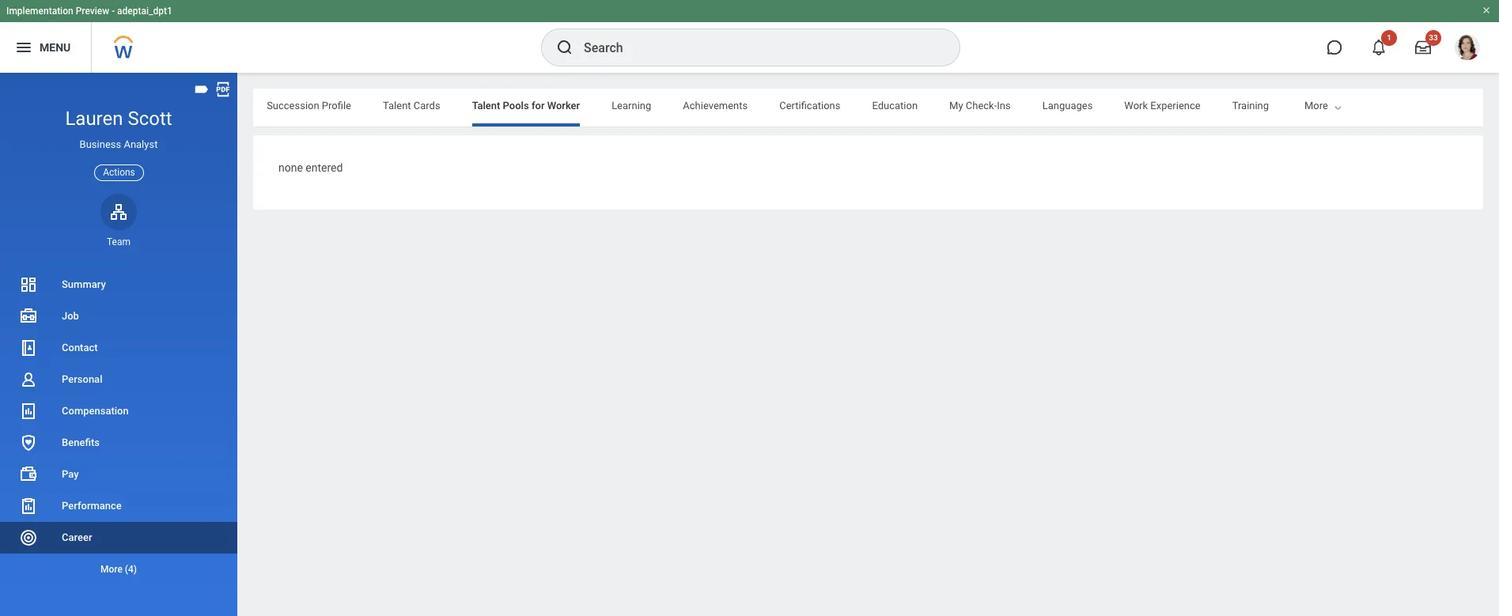 Task type: describe. For each thing, give the bounding box(es) containing it.
career
[[62, 532, 92, 544]]

team
[[107, 236, 131, 248]]

list containing summary
[[0, 269, 237, 585]]

team lauren scott element
[[100, 236, 137, 248]]

languages
[[1043, 100, 1093, 112]]

33
[[1429, 33, 1438, 42]]

talent for talent pools for worker
[[472, 100, 500, 112]]

contact image
[[19, 339, 38, 358]]

compensation image
[[19, 402, 38, 421]]

career image
[[19, 528, 38, 547]]

profile logan mcneil image
[[1455, 35, 1480, 63]]

performance link
[[0, 491, 237, 522]]

training
[[1232, 100, 1269, 112]]

career link
[[0, 522, 237, 554]]

performance image
[[19, 497, 38, 516]]

personal link
[[0, 364, 237, 396]]

talent pools for worker
[[472, 100, 580, 112]]

personal
[[62, 373, 102, 385]]

actions
[[103, 167, 135, 178]]

tag image
[[193, 81, 210, 98]]

summary link
[[0, 269, 237, 301]]

(4)
[[125, 564, 137, 575]]

entered
[[306, 161, 343, 174]]

search image
[[555, 38, 574, 57]]

contact link
[[0, 332, 237, 364]]

performance
[[62, 500, 122, 512]]

more for more
[[1305, 100, 1328, 112]]

education
[[872, 100, 918, 112]]

none entered
[[278, 161, 343, 174]]

learning
[[612, 100, 651, 112]]

achievements
[[683, 100, 748, 112]]

preview
[[76, 6, 109, 17]]

job link
[[0, 301, 237, 332]]

cards
[[414, 100, 440, 112]]

pay
[[62, 468, 79, 480]]

pay link
[[0, 459, 237, 491]]

benefits
[[62, 437, 100, 449]]

33 button
[[1406, 30, 1442, 65]]

tab list containing succession profile
[[3, 89, 1269, 127]]

ins
[[997, 100, 1011, 112]]

pools
[[503, 100, 529, 112]]

team link
[[100, 194, 137, 248]]



Task type: locate. For each thing, give the bounding box(es) containing it.
view team image
[[109, 202, 128, 221]]

more (4) button
[[0, 554, 237, 585]]

benefits link
[[0, 427, 237, 459]]

worker
[[547, 100, 580, 112]]

lauren
[[65, 108, 123, 130]]

1
[[1387, 33, 1392, 42]]

close environment banner image
[[1482, 6, 1491, 15]]

1 horizontal spatial more
[[1305, 100, 1328, 112]]

summary image
[[19, 275, 38, 294]]

compensation
[[62, 405, 129, 417]]

tab list
[[3, 89, 1269, 127]]

talent left cards
[[383, 100, 411, 112]]

more (4) button
[[0, 560, 237, 579]]

job
[[62, 310, 79, 322]]

business analyst
[[80, 139, 158, 150]]

navigation pane region
[[0, 73, 237, 616]]

benefits image
[[19, 434, 38, 453]]

check-
[[966, 100, 997, 112]]

0 vertical spatial more
[[1305, 100, 1328, 112]]

lauren scott
[[65, 108, 172, 130]]

work
[[1125, 100, 1148, 112]]

more right training
[[1305, 100, 1328, 112]]

1 talent from the left
[[383, 100, 411, 112]]

business
[[80, 139, 121, 150]]

pay image
[[19, 465, 38, 484]]

none
[[278, 161, 303, 174]]

menu
[[40, 41, 71, 54]]

work experience
[[1125, 100, 1201, 112]]

more (4)
[[100, 564, 137, 575]]

profile
[[322, 100, 351, 112]]

0 horizontal spatial more
[[100, 564, 122, 575]]

analyst
[[124, 139, 158, 150]]

notifications large image
[[1371, 40, 1387, 55]]

talent cards
[[383, 100, 440, 112]]

my check-ins
[[949, 100, 1011, 112]]

scott
[[128, 108, 172, 130]]

actions button
[[94, 164, 144, 181]]

certifications
[[779, 100, 841, 112]]

view printable version (pdf) image
[[214, 81, 232, 98]]

implementation
[[6, 6, 73, 17]]

2 talent from the left
[[472, 100, 500, 112]]

inbox large image
[[1415, 40, 1431, 55]]

more left (4)
[[100, 564, 122, 575]]

menu banner
[[0, 0, 1499, 73]]

justify image
[[14, 38, 33, 57]]

job image
[[19, 307, 38, 326]]

-
[[112, 6, 115, 17]]

more inside dropdown button
[[100, 564, 122, 575]]

personal image
[[19, 370, 38, 389]]

1 vertical spatial more
[[100, 564, 122, 575]]

implementation preview -   adeptai_dpt1
[[6, 6, 172, 17]]

for
[[532, 100, 545, 112]]

adeptai_dpt1
[[117, 6, 172, 17]]

succession
[[267, 100, 319, 112]]

1 button
[[1362, 30, 1397, 65]]

more for more (4)
[[100, 564, 122, 575]]

menu button
[[0, 22, 91, 73]]

succession profile
[[267, 100, 351, 112]]

experience
[[1151, 100, 1201, 112]]

1 horizontal spatial talent
[[472, 100, 500, 112]]

Search Workday  search field
[[584, 30, 927, 65]]

more
[[1305, 100, 1328, 112], [100, 564, 122, 575]]

talent left pools
[[472, 100, 500, 112]]

talent for talent cards
[[383, 100, 411, 112]]

list
[[0, 269, 237, 585]]

talent
[[383, 100, 411, 112], [472, 100, 500, 112]]

my
[[949, 100, 963, 112]]

0 horizontal spatial talent
[[383, 100, 411, 112]]

contact
[[62, 342, 98, 354]]

compensation link
[[0, 396, 237, 427]]

summary
[[62, 278, 106, 290]]



Task type: vqa. For each thing, say whether or not it's contained in the screenshot.
PERFORMANCE
yes



